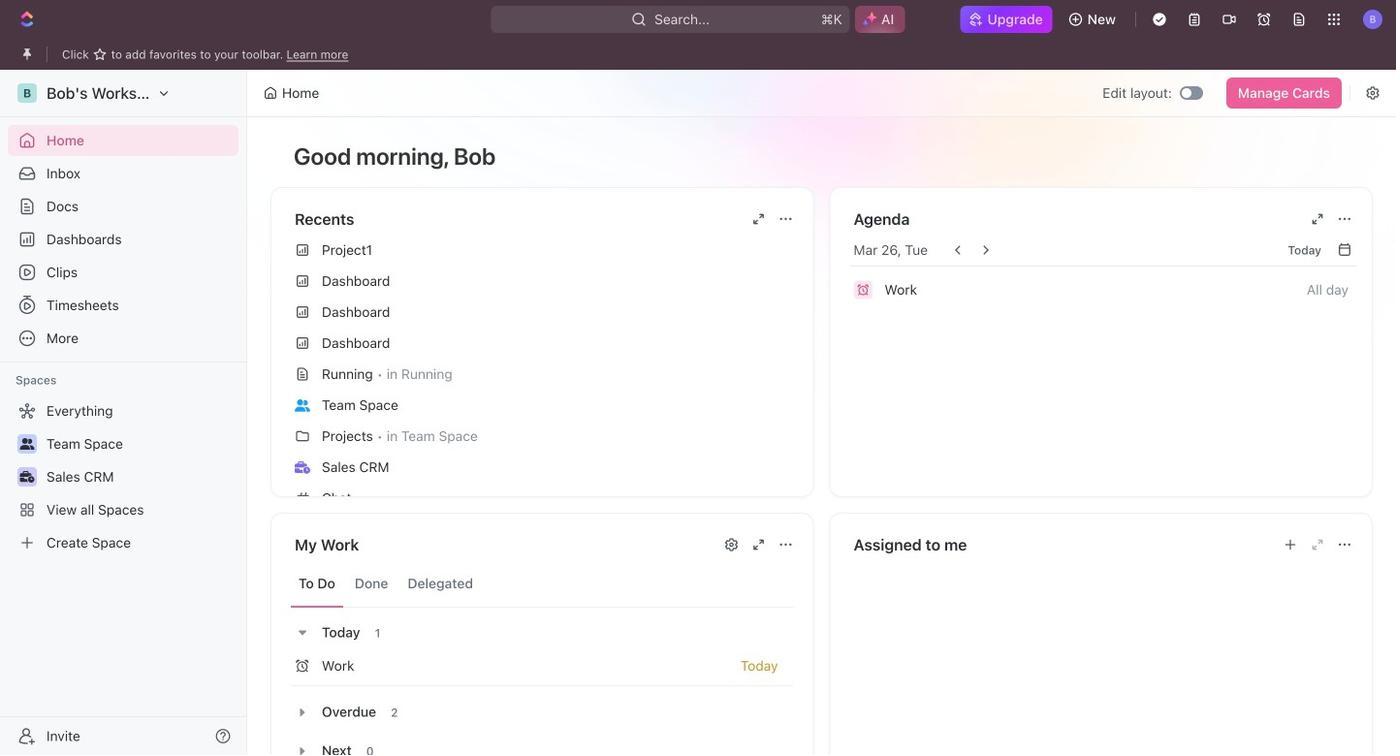 Task type: locate. For each thing, give the bounding box(es) containing it.
business time image
[[295, 461, 310, 474]]

user group image up business time icon
[[295, 399, 310, 412]]

tab list
[[291, 561, 794, 608]]

user group image inside tree
[[20, 438, 34, 450]]

business time image
[[20, 471, 34, 483]]

user group image
[[295, 399, 310, 412], [20, 438, 34, 450]]

1 vertical spatial user group image
[[20, 438, 34, 450]]

0 vertical spatial user group image
[[295, 399, 310, 412]]

user group image up business time image
[[20, 438, 34, 450]]

sidebar navigation
[[0, 70, 251, 755]]

tree inside sidebar navigation
[[8, 396, 239, 559]]

0 horizontal spatial user group image
[[20, 438, 34, 450]]

tree
[[8, 396, 239, 559]]



Task type: describe. For each thing, give the bounding box(es) containing it.
bob's workspace, , element
[[17, 83, 37, 103]]

1 horizontal spatial user group image
[[295, 399, 310, 412]]



Task type: vqa. For each thing, say whether or not it's contained in the screenshot.
Business Time image within the sidebar navigation
yes



